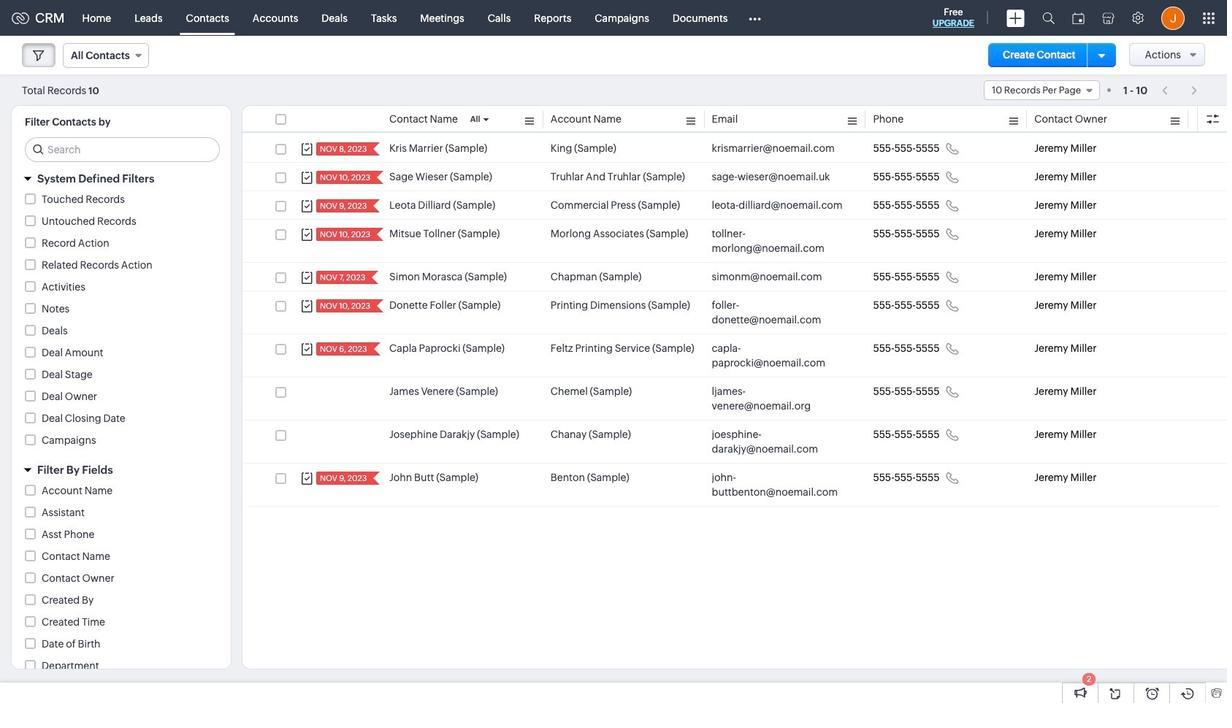Task type: vqa. For each thing, say whether or not it's contained in the screenshot.
Michael at the left of page
no



Task type: locate. For each thing, give the bounding box(es) containing it.
calendar image
[[1073, 12, 1085, 24]]

profile element
[[1153, 0, 1194, 35]]

create menu image
[[1007, 9, 1025, 27]]

Other Modules field
[[740, 6, 771, 30]]

logo image
[[12, 12, 29, 24]]

row group
[[243, 134, 1228, 507]]

navigation
[[1155, 80, 1206, 101]]

None field
[[63, 43, 149, 68], [984, 80, 1101, 100], [63, 43, 149, 68], [984, 80, 1101, 100]]

search element
[[1034, 0, 1064, 36]]

search image
[[1043, 12, 1055, 24]]

create menu element
[[998, 0, 1034, 35]]



Task type: describe. For each thing, give the bounding box(es) containing it.
profile image
[[1162, 6, 1185, 30]]

Search text field
[[26, 138, 219, 162]]



